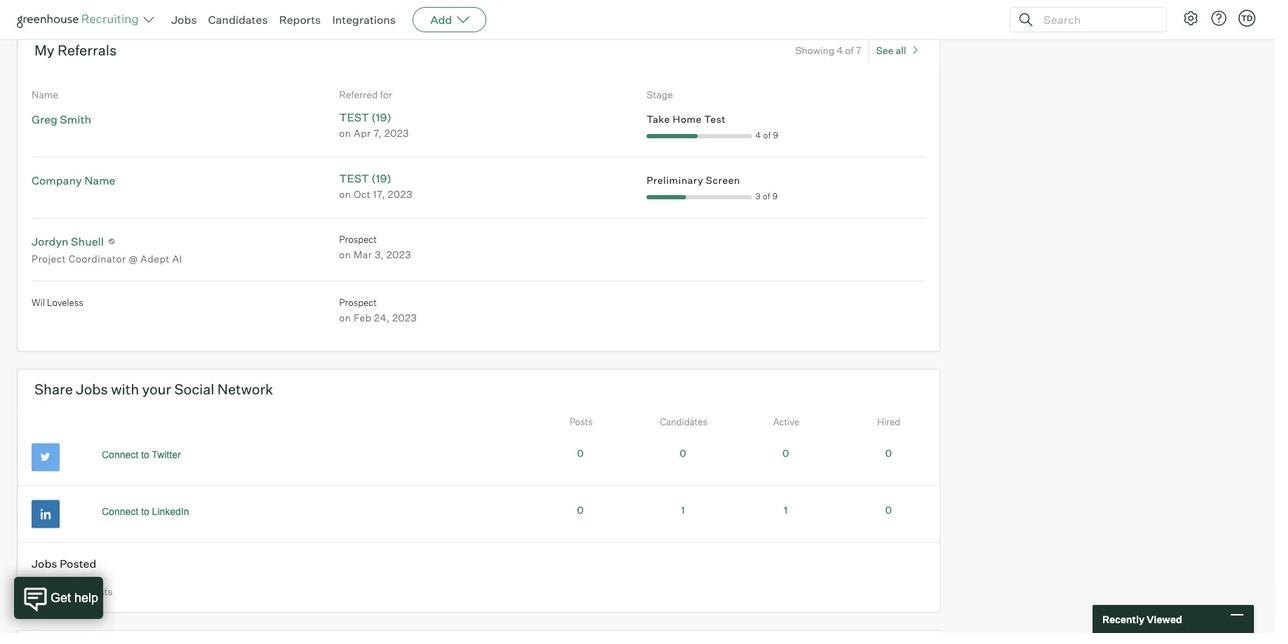 Task type: describe. For each thing, give the bounding box(es) containing it.
test (19) on oct 17, 2023
[[339, 171, 413, 200]]

24,
[[374, 311, 390, 324]]

test (19) on apr 7, 2023
[[339, 110, 409, 140]]

integrations
[[332, 13, 396, 27]]

17,
[[373, 188, 385, 200]]

see
[[877, 44, 894, 56]]

prospect on mar 3, 2023
[[339, 234, 412, 261]]

all
[[896, 44, 907, 56]]

2023 inside prospect on feb 24, 2023
[[392, 311, 417, 324]]

loveless
[[47, 297, 83, 308]]

candidates link
[[208, 13, 268, 27]]

preliminary
[[647, 174, 704, 186]]

td button
[[1239, 10, 1256, 27]]

1 vertical spatial jobs
[[76, 380, 108, 398]]

no
[[74, 586, 86, 598]]

@
[[129, 252, 138, 265]]

preliminary screen
[[647, 174, 741, 186]]

oct
[[354, 188, 371, 200]]

viewed
[[1147, 613, 1183, 626]]

td
[[1242, 13, 1254, 23]]

add
[[431, 13, 452, 27]]

see all link
[[877, 38, 924, 63]]

7,
[[374, 127, 382, 140]]

company name
[[32, 173, 116, 187]]

posted
[[60, 557, 96, 571]]

coordinator
[[69, 252, 126, 265]]

feb
[[354, 311, 372, 324]]

to for 0
[[141, 450, 149, 461]]

add button
[[413, 7, 487, 32]]

have
[[51, 586, 72, 598]]

test for greg smith
[[339, 110, 369, 124]]

recently
[[1103, 613, 1145, 626]]

recently viewed
[[1103, 613, 1183, 626]]

with
[[111, 380, 139, 398]]

1 for first '1' link from the right
[[785, 504, 788, 516]]

test for company name
[[339, 171, 369, 185]]

following image
[[107, 237, 116, 246]]

0 horizontal spatial candidates
[[208, 13, 268, 27]]

see all
[[877, 44, 907, 56]]

social
[[174, 380, 214, 398]]

1 for 2nd '1' link from right
[[682, 504, 685, 516]]

on inside prospect on mar 3, 2023
[[339, 248, 351, 261]]

twitter
[[152, 450, 181, 461]]

connect to twitter
[[102, 450, 181, 461]]

prospect for mar
[[339, 234, 377, 245]]

take
[[647, 113, 671, 125]]

prospect for feb
[[339, 297, 377, 308]]

linkedin
[[152, 507, 189, 517]]

4 of 9
[[756, 130, 779, 140]]

wil loveless
[[32, 297, 83, 308]]

share jobs with your social network
[[34, 380, 273, 398]]

Search text field
[[1041, 9, 1154, 30]]

posts
[[88, 586, 113, 598]]

share
[[34, 380, 73, 398]]

jobs for jobs posted
[[32, 557, 57, 571]]

0 horizontal spatial name
[[32, 89, 58, 101]]

take home test
[[647, 113, 726, 125]]

connect to linkedin
[[102, 507, 189, 517]]

0 vertical spatial of
[[846, 44, 854, 56]]

posts
[[570, 416, 593, 428]]

ai
[[172, 252, 182, 265]]

project
[[32, 252, 66, 265]]

test
[[705, 113, 726, 125]]

my
[[34, 42, 55, 59]]

stage
[[647, 89, 674, 101]]

jobs posted
[[32, 557, 96, 571]]

company name link
[[32, 173, 116, 187]]

test (19) link for greg smith
[[339, 110, 392, 124]]

of for name
[[763, 191, 771, 201]]

home
[[673, 113, 702, 125]]



Task type: vqa. For each thing, say whether or not it's contained in the screenshot.
"All Interviews" checkbox on the bottom of the page
no



Task type: locate. For each thing, give the bounding box(es) containing it.
to left linkedin
[[141, 507, 149, 517]]

1 horizontal spatial 1 link
[[785, 504, 788, 516]]

1 vertical spatial connect
[[102, 507, 138, 517]]

1 vertical spatial test
[[339, 171, 369, 185]]

9 for company name
[[773, 191, 778, 201]]

0 vertical spatial 9
[[773, 130, 779, 140]]

prospect up the feb at the left of the page
[[339, 297, 377, 308]]

2 to from the top
[[141, 507, 149, 517]]

my referrals
[[34, 42, 117, 59]]

0
[[577, 447, 584, 459], [680, 447, 687, 459], [783, 447, 790, 459], [886, 447, 893, 459], [577, 504, 584, 516], [886, 504, 893, 516]]

jobs up you
[[32, 557, 57, 571]]

1 horizontal spatial 4
[[837, 44, 844, 56]]

2 (19) from the top
[[372, 171, 392, 185]]

(19) up 7,
[[372, 110, 392, 124]]

1 horizontal spatial jobs
[[76, 380, 108, 398]]

2 prospect from the top
[[339, 297, 377, 308]]

jobs left candidates link
[[171, 13, 197, 27]]

2 connect from the top
[[102, 507, 138, 517]]

on left mar
[[339, 248, 351, 261]]

test (19) link up oct
[[339, 171, 392, 185]]

2023 inside prospect on mar 3, 2023
[[387, 248, 412, 261]]

connect for 0
[[102, 450, 138, 461]]

prospect up mar
[[339, 234, 377, 245]]

1 vertical spatial prospect
[[339, 297, 377, 308]]

connect to twitter button
[[86, 443, 196, 467]]

greg
[[32, 112, 57, 127]]

2 test (19) link from the top
[[339, 171, 392, 185]]

4
[[837, 44, 844, 56], [756, 130, 762, 140]]

prospect on feb 24, 2023
[[339, 297, 417, 324]]

(19) for greg smith
[[372, 110, 392, 124]]

prospect
[[339, 234, 377, 245], [339, 297, 377, 308]]

jobs left with
[[76, 380, 108, 398]]

1 on from the top
[[339, 127, 351, 140]]

hired
[[878, 416, 901, 428]]

connect left linkedin
[[102, 507, 138, 517]]

connect
[[102, 450, 138, 461], [102, 507, 138, 517]]

name
[[32, 89, 58, 101], [84, 173, 116, 187]]

jordyn shuell
[[32, 234, 104, 248]]

integrations link
[[332, 13, 396, 27]]

connect left twitter on the bottom
[[102, 450, 138, 461]]

4 left '7'
[[837, 44, 844, 56]]

on
[[339, 127, 351, 140], [339, 188, 351, 200], [339, 248, 351, 261], [339, 311, 351, 324]]

0 vertical spatial test
[[339, 110, 369, 124]]

3
[[756, 191, 761, 201]]

test (19) link for company name
[[339, 171, 392, 185]]

0 horizontal spatial 1
[[682, 504, 685, 516]]

prospect inside prospect on feb 24, 2023
[[339, 297, 377, 308]]

4 on from the top
[[339, 311, 351, 324]]

0 vertical spatial (19)
[[372, 110, 392, 124]]

(19) up 17,
[[372, 171, 392, 185]]

connect to linkedin button
[[86, 500, 205, 524]]

referred
[[339, 89, 378, 101]]

apr
[[354, 127, 371, 140]]

9
[[773, 130, 779, 140], [773, 191, 778, 201]]

1
[[682, 504, 685, 516], [785, 504, 788, 516]]

of left '7'
[[846, 44, 854, 56]]

(19) for company name
[[372, 171, 392, 185]]

1 link
[[682, 504, 685, 516], [785, 504, 788, 516]]

1 vertical spatial 4
[[756, 130, 762, 140]]

candidates
[[208, 13, 268, 27], [660, 416, 708, 428]]

0 vertical spatial 4
[[837, 44, 844, 56]]

jobs for jobs link
[[171, 13, 197, 27]]

1 vertical spatial 9
[[773, 191, 778, 201]]

1 horizontal spatial candidates
[[660, 416, 708, 428]]

2023 inside test (19) on apr 7, 2023
[[385, 127, 409, 140]]

for
[[380, 89, 392, 101]]

0 link
[[577, 447, 584, 459], [680, 447, 687, 459], [783, 447, 790, 459], [886, 447, 893, 459], [577, 504, 584, 516], [886, 504, 893, 516]]

3 on from the top
[[339, 248, 351, 261]]

0 vertical spatial candidates
[[208, 13, 268, 27]]

jobs link
[[171, 13, 197, 27]]

test inside test (19) on apr 7, 2023
[[339, 110, 369, 124]]

to left twitter on the bottom
[[141, 450, 149, 461]]

1 (19) from the top
[[372, 110, 392, 124]]

test up apr
[[339, 110, 369, 124]]

active
[[774, 416, 800, 428]]

1 1 link from the left
[[682, 504, 685, 516]]

0 vertical spatial connect
[[102, 450, 138, 461]]

2 1 from the left
[[785, 504, 788, 516]]

1 horizontal spatial name
[[84, 173, 116, 187]]

0 vertical spatial jobs
[[171, 13, 197, 27]]

2023 right 7,
[[385, 127, 409, 140]]

jordyn
[[32, 234, 69, 248]]

you
[[32, 586, 49, 598]]

your
[[142, 380, 171, 398]]

on inside prospect on feb 24, 2023
[[339, 311, 351, 324]]

referred for
[[339, 89, 392, 101]]

reports
[[279, 13, 321, 27]]

on inside test (19) on oct 17, 2023
[[339, 188, 351, 200]]

2 horizontal spatial jobs
[[171, 13, 197, 27]]

(19)
[[372, 110, 392, 124], [372, 171, 392, 185]]

of
[[846, 44, 854, 56], [764, 130, 771, 140], [763, 191, 771, 201]]

on left the feb at the left of the page
[[339, 311, 351, 324]]

0 vertical spatial to
[[141, 450, 149, 461]]

7
[[856, 44, 862, 56]]

on inside test (19) on apr 7, 2023
[[339, 127, 351, 140]]

of for smith
[[764, 130, 771, 140]]

1 vertical spatial test (19) link
[[339, 171, 392, 185]]

1 test (19) link from the top
[[339, 110, 392, 124]]

3,
[[375, 248, 384, 261]]

project coordinator @ adept ai
[[32, 252, 182, 265]]

2 vertical spatial of
[[763, 191, 771, 201]]

0 horizontal spatial 1 link
[[682, 504, 685, 516]]

1 connect from the top
[[102, 450, 138, 461]]

network
[[218, 380, 273, 398]]

jordyn shuell link
[[32, 234, 104, 248]]

2 1 link from the left
[[785, 504, 788, 516]]

wil
[[32, 297, 45, 308]]

2 vertical spatial jobs
[[32, 557, 57, 571]]

name right company on the left top of page
[[84, 173, 116, 187]]

2 test from the top
[[339, 171, 369, 185]]

1 vertical spatial name
[[84, 173, 116, 187]]

test up oct
[[339, 171, 369, 185]]

0 vertical spatial test (19) link
[[339, 110, 392, 124]]

1 prospect from the top
[[339, 234, 377, 245]]

4 up 3
[[756, 130, 762, 140]]

greg smith
[[32, 112, 91, 127]]

1 vertical spatial of
[[764, 130, 771, 140]]

connect for 1
[[102, 507, 138, 517]]

1 1 from the left
[[682, 504, 685, 516]]

to for 1
[[141, 507, 149, 517]]

1 vertical spatial to
[[141, 507, 149, 517]]

screen
[[706, 174, 741, 186]]

of up 3 of 9
[[764, 130, 771, 140]]

shuell
[[71, 234, 104, 248]]

1 test from the top
[[339, 110, 369, 124]]

adept
[[141, 252, 170, 265]]

0 horizontal spatial jobs
[[32, 557, 57, 571]]

0 horizontal spatial 4
[[756, 130, 762, 140]]

name up greg
[[32, 89, 58, 101]]

1 vertical spatial (19)
[[372, 171, 392, 185]]

company
[[32, 173, 82, 187]]

prospect inside prospect on mar 3, 2023
[[339, 234, 377, 245]]

reports link
[[279, 13, 321, 27]]

smith
[[60, 112, 91, 127]]

td button
[[1237, 7, 1259, 29]]

3 of 9
[[756, 191, 778, 201]]

referrals
[[58, 42, 117, 59]]

9 up 3 of 9
[[773, 130, 779, 140]]

1 horizontal spatial 1
[[785, 504, 788, 516]]

configure image
[[1183, 10, 1200, 27]]

greg smith link
[[32, 112, 91, 127]]

1 to from the top
[[141, 450, 149, 461]]

1 vertical spatial candidates
[[660, 416, 708, 428]]

test (19) link up apr
[[339, 110, 392, 124]]

2023 inside test (19) on oct 17, 2023
[[388, 188, 413, 200]]

0 vertical spatial name
[[32, 89, 58, 101]]

showing
[[796, 44, 835, 56]]

9 right 3
[[773, 191, 778, 201]]

2023 right "3,"
[[387, 248, 412, 261]]

2023
[[385, 127, 409, 140], [388, 188, 413, 200], [387, 248, 412, 261], [392, 311, 417, 324]]

on left apr
[[339, 127, 351, 140]]

on left oct
[[339, 188, 351, 200]]

showing 4 of 7
[[796, 44, 862, 56]]

2023 right 17,
[[388, 188, 413, 200]]

test inside test (19) on oct 17, 2023
[[339, 171, 369, 185]]

jobs
[[171, 13, 197, 27], [76, 380, 108, 398], [32, 557, 57, 571]]

greenhouse recruiting image
[[17, 11, 143, 28]]

mar
[[354, 248, 372, 261]]

2 on from the top
[[339, 188, 351, 200]]

(19) inside test (19) on apr 7, 2023
[[372, 110, 392, 124]]

9 for greg smith
[[773, 130, 779, 140]]

of right 3
[[763, 191, 771, 201]]

(19) inside test (19) on oct 17, 2023
[[372, 171, 392, 185]]

to
[[141, 450, 149, 461], [141, 507, 149, 517]]

test (19) link
[[339, 110, 392, 124], [339, 171, 392, 185]]

you have no posts
[[32, 586, 113, 598]]

0 vertical spatial prospect
[[339, 234, 377, 245]]

2023 right 24, at left
[[392, 311, 417, 324]]



